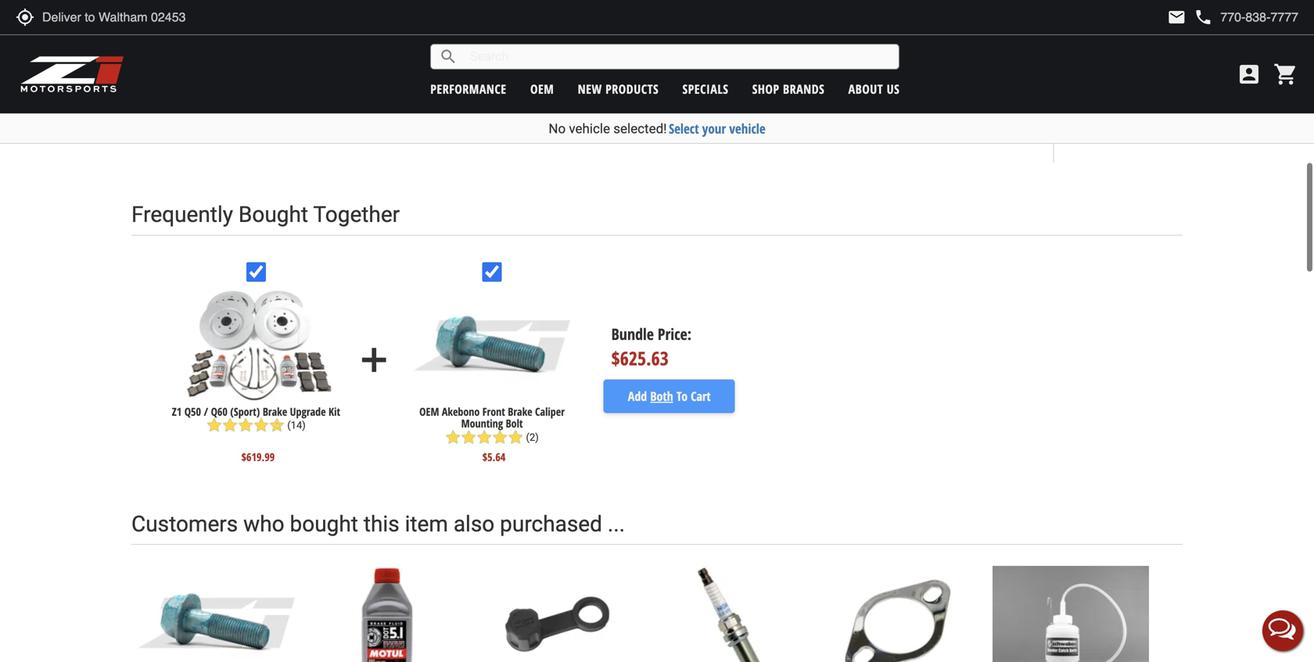 Task type: locate. For each thing, give the bounding box(es) containing it.
cart
[[691, 388, 711, 405]]

2 brake from the left
[[508, 404, 532, 419]]

vehicle
[[729, 120, 766, 138], [569, 121, 610, 137]]

bundle price: $625.63
[[611, 323, 692, 371]]

q50
[[184, 404, 201, 419]]

$5.64
[[482, 450, 506, 465]]

item
[[530, 124, 550, 139], [405, 512, 448, 537]]

star_half
[[269, 418, 285, 434]]

about us link
[[848, 81, 900, 97]]

$619.99
[[241, 450, 275, 465]]

does
[[553, 124, 573, 139]]

qualify
[[593, 124, 622, 139]]

brake
[[263, 404, 287, 419], [508, 404, 532, 419]]

brake right (sport)
[[263, 404, 287, 419]]

oem
[[530, 81, 554, 97], [419, 404, 439, 419]]

0 horizontal spatial oem
[[419, 404, 439, 419]]

brake inside oem akebono front brake caliper mounting bolt star star star star star (2) $5.64
[[508, 404, 532, 419]]

for
[[625, 124, 637, 139]]

1 horizontal spatial ***
[[812, 124, 827, 139]]

0 horizontal spatial ***
[[493, 124, 508, 139]]

about us
[[848, 81, 900, 97]]

this
[[511, 124, 528, 139]]

*** right promotions in the top right of the page
[[812, 124, 827, 139]]

oem for oem
[[530, 81, 554, 97]]

performance
[[430, 81, 507, 97]]

oem up no
[[530, 81, 554, 97]]

brake inside z1 q50 / q60 (sport) brake upgrade kit star star star star star_half (14)
[[263, 404, 287, 419]]

no vehicle selected! select your vehicle
[[549, 120, 766, 138]]

Search search field
[[458, 45, 899, 69]]

mail
[[1167, 8, 1186, 27]]

1 brake from the left
[[263, 404, 287, 419]]

brake right front
[[508, 404, 532, 419]]

oem akebono front brake caliper mounting bolt star star star star star (2) $5.64
[[419, 404, 565, 465]]

additional
[[658, 124, 702, 139]]

shopping_cart link
[[1270, 62, 1299, 87]]

*** left this
[[493, 124, 508, 139]]

1 horizontal spatial brake
[[508, 404, 532, 419]]

oem inside oem akebono front brake caliper mounting bolt star star star star star (2) $5.64
[[419, 404, 439, 419]]

***
[[493, 124, 508, 139], [812, 124, 827, 139]]

this
[[364, 512, 399, 537]]

1 horizontal spatial oem
[[530, 81, 554, 97]]

*** this item does not qualify for any additional discounts or promotions ***
[[493, 124, 827, 139]]

1 vertical spatial item
[[405, 512, 448, 537]]

0 vertical spatial oem
[[530, 81, 554, 97]]

oem left akebono at the bottom left of the page
[[419, 404, 439, 419]]

customers
[[131, 512, 238, 537]]

bought
[[290, 512, 358, 537]]

search
[[439, 47, 458, 66]]

vehicle right no
[[569, 121, 610, 137]]

who
[[243, 512, 284, 537]]

customers who bought this item also purchased ...
[[131, 512, 625, 537]]

phone
[[1194, 8, 1213, 27]]

$625.63
[[611, 346, 669, 371]]

(14)
[[287, 420, 306, 432]]

promotions
[[760, 124, 809, 139]]

z1 q50 / q60 (sport) brake upgrade kit star star star star star_half (14)
[[172, 404, 340, 434]]

/
[[204, 404, 208, 419]]

1 vertical spatial oem
[[419, 404, 439, 419]]

0 vertical spatial item
[[530, 124, 550, 139]]

vehicle right your
[[729, 120, 766, 138]]

0 horizontal spatial item
[[405, 512, 448, 537]]

...
[[608, 512, 625, 537]]

1 horizontal spatial vehicle
[[729, 120, 766, 138]]

phone link
[[1194, 8, 1299, 27]]

1 horizontal spatial item
[[530, 124, 550, 139]]

kit
[[329, 404, 340, 419]]

oem link
[[530, 81, 554, 97]]

z1
[[172, 404, 182, 419]]

shop brands link
[[752, 81, 825, 97]]

0 horizontal spatial brake
[[263, 404, 287, 419]]

0 horizontal spatial vehicle
[[569, 121, 610, 137]]

no
[[549, 121, 566, 137]]

account_box link
[[1233, 62, 1266, 87]]

mail phone
[[1167, 8, 1213, 27]]

star
[[207, 418, 222, 434], [222, 418, 238, 434], [238, 418, 253, 434], [253, 418, 269, 434], [445, 430, 461, 446], [461, 430, 477, 446], [477, 430, 492, 446], [492, 430, 508, 446], [508, 430, 524, 446]]

to
[[677, 388, 688, 405]]

q60
[[211, 404, 228, 419]]

None checkbox
[[246, 262, 266, 282], [482, 262, 502, 282], [246, 262, 266, 282], [482, 262, 502, 282]]

any
[[640, 124, 656, 139]]

bolt
[[506, 416, 523, 431]]

shop
[[752, 81, 780, 97]]

both
[[650, 388, 673, 405]]

frequently bought together
[[131, 202, 400, 228]]



Task type: describe. For each thing, give the bounding box(es) containing it.
mail link
[[1167, 8, 1186, 27]]

brands
[[783, 81, 825, 97]]

your
[[702, 120, 726, 138]]

specials
[[683, 81, 729, 97]]

frequently
[[131, 202, 233, 228]]

or
[[748, 124, 757, 139]]

2 *** from the left
[[812, 124, 827, 139]]

selected!
[[613, 121, 667, 137]]

new
[[578, 81, 602, 97]]

add
[[628, 388, 647, 405]]

shop brands
[[752, 81, 825, 97]]

vehicle inside no vehicle selected! select your vehicle
[[569, 121, 610, 137]]

shopping_cart
[[1274, 62, 1299, 87]]

my_location
[[16, 8, 34, 27]]

together
[[313, 202, 400, 228]]

1 *** from the left
[[493, 124, 508, 139]]

not
[[576, 124, 590, 139]]

select
[[669, 120, 699, 138]]

akebono
[[442, 404, 480, 419]]

(sport)
[[230, 404, 260, 419]]

oem for oem akebono front brake caliper mounting bolt star star star star star (2) $5.64
[[419, 404, 439, 419]]

discounts
[[705, 124, 745, 139]]

about
[[848, 81, 883, 97]]

add
[[355, 341, 394, 380]]

z1 motorsports logo image
[[20, 55, 125, 94]]

bundle
[[611, 323, 654, 345]]

upgrade
[[290, 404, 326, 419]]

performance link
[[430, 81, 507, 97]]

price:
[[658, 323, 692, 345]]

bought
[[239, 202, 308, 228]]

account_box
[[1237, 62, 1262, 87]]

us
[[887, 81, 900, 97]]

purchased
[[500, 512, 602, 537]]

new products
[[578, 81, 659, 97]]

add both to cart
[[628, 388, 711, 405]]

caliper
[[535, 404, 565, 419]]

front
[[482, 404, 505, 419]]

products
[[606, 81, 659, 97]]

also
[[454, 512, 495, 537]]

select your vehicle link
[[669, 120, 766, 138]]

new products link
[[578, 81, 659, 97]]

specials link
[[683, 81, 729, 97]]

(2)
[[526, 432, 539, 444]]

mounting
[[461, 416, 503, 431]]



Task type: vqa. For each thing, say whether or not it's contained in the screenshot.
vehicle
yes



